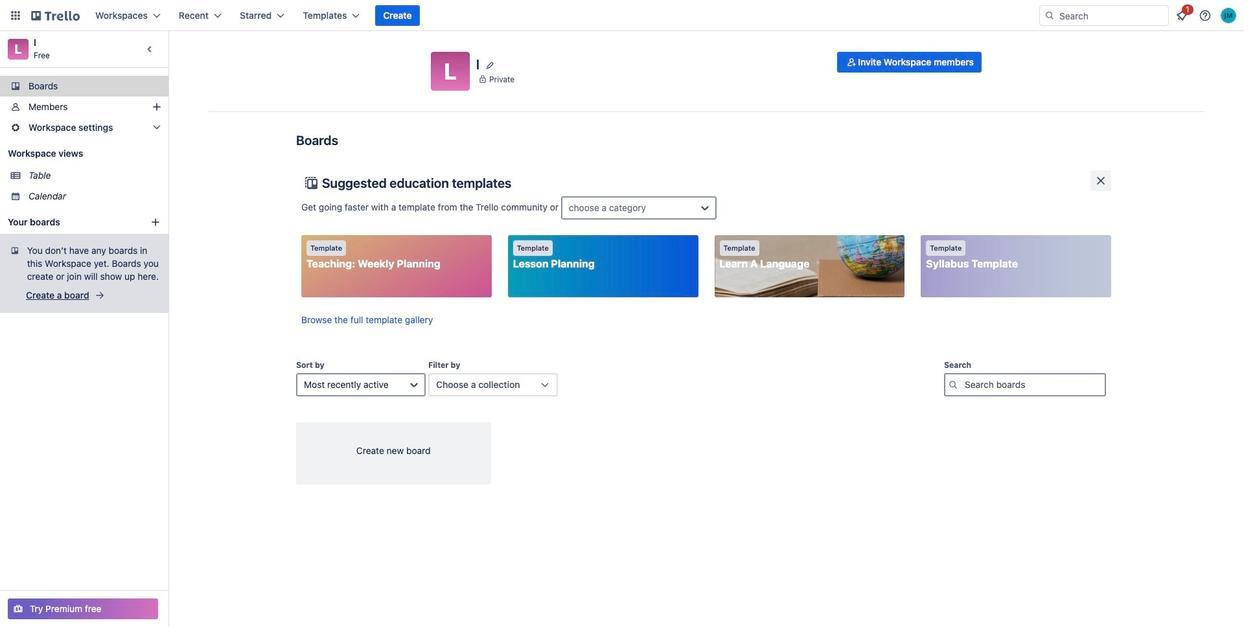 Task type: locate. For each thing, give the bounding box(es) containing it.
Search field
[[1055, 6, 1168, 25]]

Search boards text field
[[944, 373, 1106, 397]]

add board image
[[150, 217, 161, 227]]

search image
[[1044, 10, 1055, 21]]

open information menu image
[[1199, 9, 1212, 22]]

1 notification image
[[1174, 8, 1190, 23]]



Task type: vqa. For each thing, say whether or not it's contained in the screenshot.
Back to home image
yes



Task type: describe. For each thing, give the bounding box(es) containing it.
primary element
[[0, 0, 1244, 31]]

sm image
[[845, 56, 858, 69]]

your boards with 0 items element
[[8, 214, 144, 230]]

workspace navigation collapse icon image
[[141, 40, 159, 58]]

jeremy miller (jeremymiller198) image
[[1221, 8, 1236, 23]]

back to home image
[[31, 5, 80, 26]]



